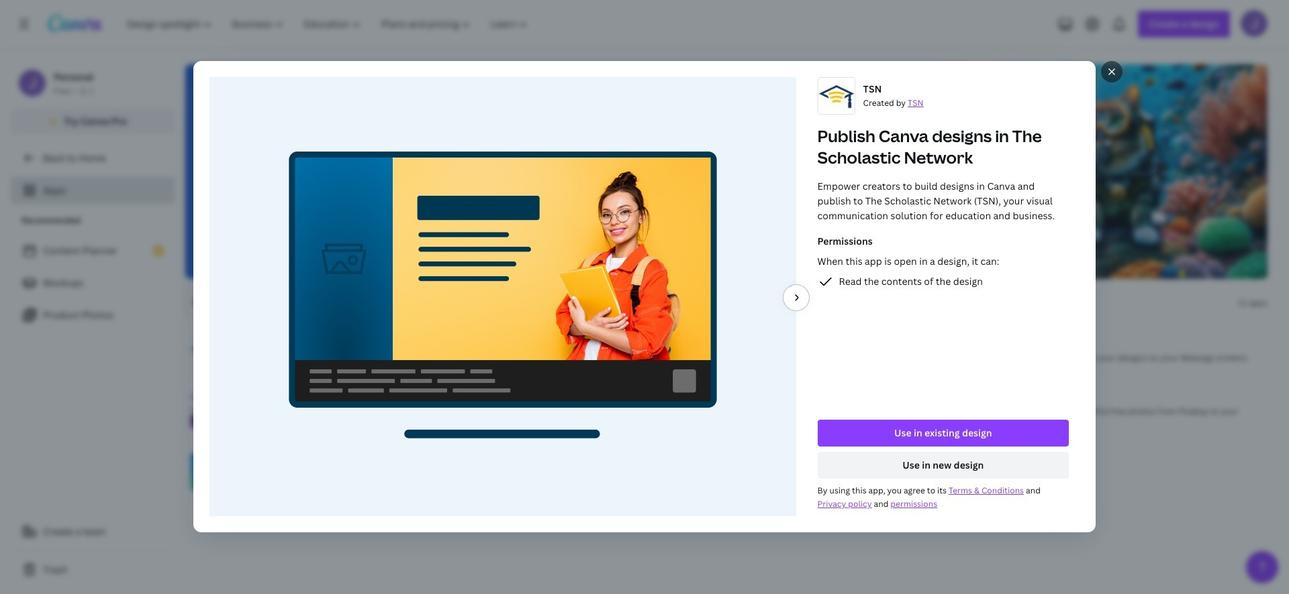 Task type: describe. For each thing, give the bounding box(es) containing it.
Input field to search for apps search field
[[212, 291, 400, 316]]



Task type: locate. For each thing, give the bounding box(es) containing it.
top level navigation element
[[118, 11, 539, 38]]

list
[[11, 238, 175, 329]]

an image with a cursor next to a text box containing the prompt "a cat going scuba diving" to generate an image. the generated image of a cat doing scuba diving is behind the text box. image
[[886, 64, 1268, 279]]



Task type: vqa. For each thing, say whether or not it's contained in the screenshot.
Input field to search for apps search box at the left of the page
yes



